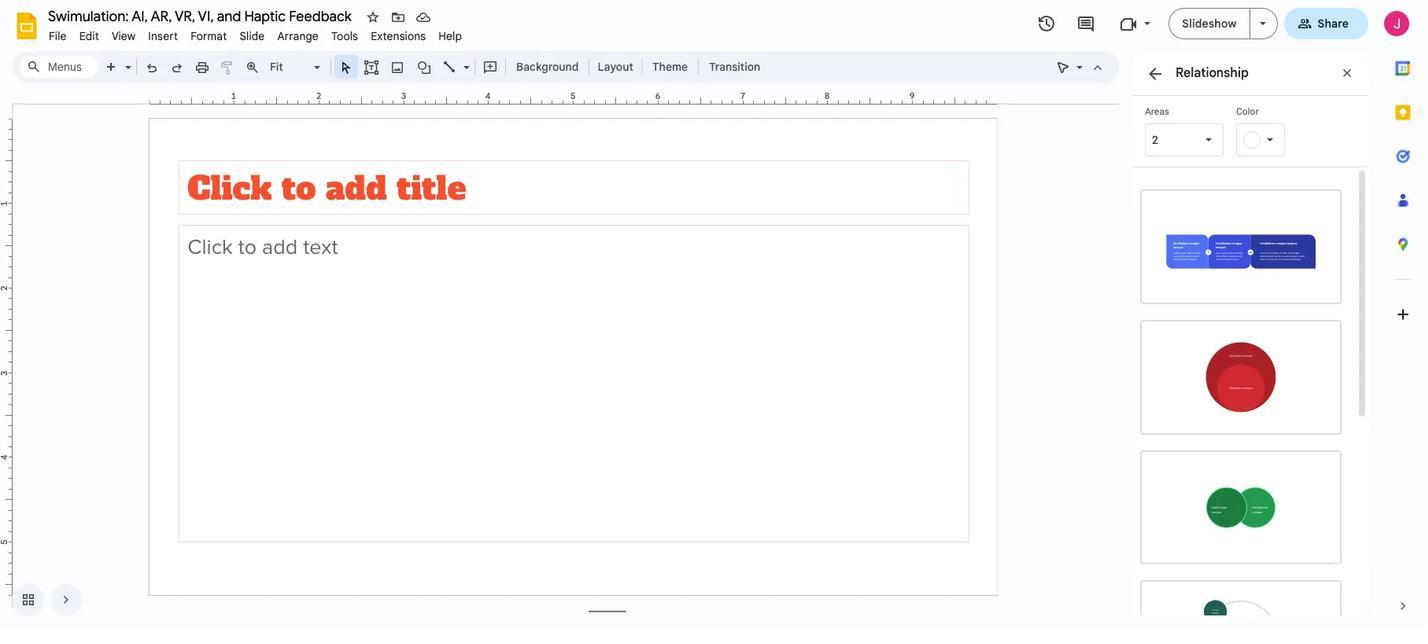 Task type: vqa. For each thing, say whether or not it's contained in the screenshot.
Main toolbar
yes



Task type: describe. For each thing, give the bounding box(es) containing it.
select line image
[[460, 57, 470, 62]]

help
[[439, 29, 462, 43]]

file
[[49, 29, 67, 43]]

arrange menu item
[[271, 27, 325, 46]]

theme button
[[645, 55, 695, 79]]

Menus field
[[20, 56, 98, 78]]

shape image
[[415, 56, 433, 78]]

Relationship with two areas. Circle with one smaller circle within. Accent color: #db4437, close to light red berry 1. radio
[[1133, 312, 1350, 443]]

help menu item
[[432, 27, 469, 46]]

Zoom field
[[265, 56, 327, 79]]

navigation inside relationship application
[[0, 572, 82, 629]]

format menu item
[[184, 27, 233, 46]]

edit menu item
[[73, 27, 105, 46]]

insert menu item
[[142, 27, 184, 46]]

areas list box
[[1145, 105, 1224, 157]]

Star checkbox
[[362, 6, 384, 28]]

layout
[[598, 60, 634, 74]]

transition button
[[702, 55, 768, 79]]

Rename text field
[[43, 6, 361, 25]]

color button
[[1237, 105, 1315, 157]]

format
[[191, 29, 227, 43]]

Relationship with three areas. Two smaller areas adding to a larger third area. Accent color: #4285f4, close to cornflower blue. radio
[[1133, 182, 1350, 312]]

insert image image
[[388, 56, 407, 78]]

share
[[1318, 17, 1349, 31]]

slide menu item
[[233, 27, 271, 46]]



Task type: locate. For each thing, give the bounding box(es) containing it.
areas
[[1145, 106, 1170, 117]]

edit
[[79, 29, 99, 43]]

file menu item
[[43, 27, 73, 46]]

layout button
[[593, 55, 638, 79]]

tab list inside 'menu bar' banner
[[1382, 46, 1426, 585]]

transition
[[709, 60, 761, 74]]

background button
[[509, 55, 586, 79]]

slideshow button
[[1169, 8, 1251, 39]]

relationship section
[[1133, 51, 1369, 629]]

color
[[1237, 106, 1259, 117]]

tab list
[[1382, 46, 1426, 585]]

Relationship with three areas. Two smaller circles with connecting dotted line around a larger center circle. Accent color: #26a69a, close to green 11. radio
[[1133, 573, 1350, 629]]

menu bar
[[43, 20, 469, 46]]

view menu item
[[105, 27, 142, 46]]

Relationship with two areas. Circles slightly overlapping each other in horizontal orientation. Accent color: #0f9d58, close to green 11. radio
[[1133, 443, 1350, 573]]

new slide with layout image
[[121, 57, 131, 62]]

view
[[112, 29, 136, 43]]

extensions menu item
[[365, 27, 432, 46]]

arrange
[[277, 29, 319, 43]]

mode and view toolbar
[[1051, 51, 1111, 83]]

tools menu item
[[325, 27, 365, 46]]

Zoom text field
[[268, 56, 312, 78]]

menu bar banner
[[0, 0, 1426, 629]]

main toolbar
[[98, 55, 769, 79]]

share button
[[1284, 8, 1369, 39]]

theme
[[653, 60, 688, 74]]

start slideshow (⌘+enter) image
[[1260, 22, 1266, 25]]

menu bar containing file
[[43, 20, 469, 46]]

menu bar inside 'menu bar' banner
[[43, 20, 469, 46]]

tools
[[331, 29, 358, 43]]

slide
[[240, 29, 265, 43]]

relationship application
[[0, 0, 1426, 629]]

slideshow
[[1183, 17, 1237, 31]]

relationship
[[1176, 65, 1249, 81]]

navigation
[[0, 572, 82, 629]]

extensions
[[371, 29, 426, 43]]

option group
[[1133, 168, 1356, 629]]

insert
[[148, 29, 178, 43]]

option group inside relationship section
[[1133, 168, 1356, 629]]

2
[[1153, 134, 1159, 146]]

background
[[516, 60, 579, 74]]



